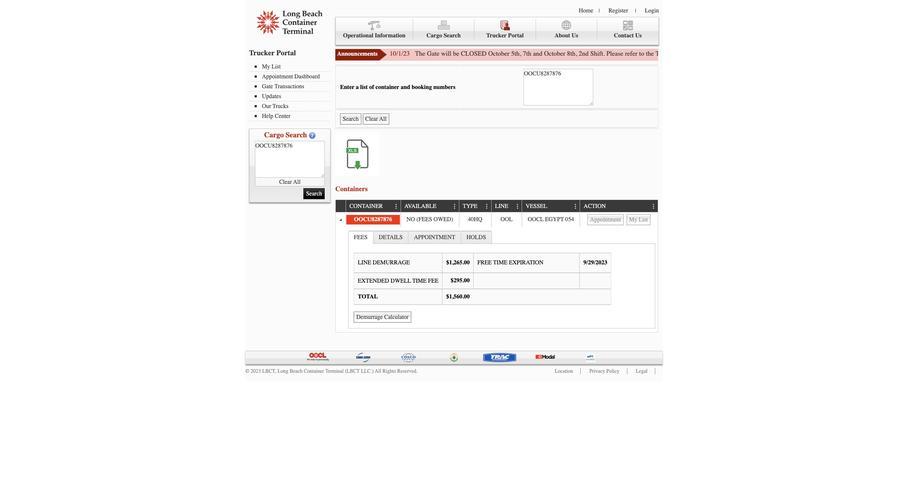 Task type: vqa. For each thing, say whether or not it's contained in the screenshot.
FOR
yes



Task type: locate. For each thing, give the bounding box(es) containing it.
time right free
[[493, 260, 507, 266]]

2 the from the left
[[801, 50, 809, 58]]

truck
[[656, 50, 671, 58]]

row group
[[336, 213, 658, 333]]

edit column settings image inside line column header
[[515, 204, 521, 210]]

0 horizontal spatial time
[[412, 278, 427, 285]]

1 horizontal spatial gate
[[427, 50, 439, 58]]

trucker portal up 5th,
[[486, 32, 524, 39]]

privacy policy
[[589, 369, 620, 375]]

type link
[[463, 200, 481, 212]]

0 horizontal spatial cargo search
[[264, 131, 307, 139]]

cell
[[580, 213, 658, 227]]

3 edit column settings image from the left
[[573, 204, 579, 210]]

gate up updates
[[262, 83, 273, 90]]

beach
[[290, 369, 302, 375]]

1 october from the left
[[488, 50, 509, 58]]

line up ool
[[495, 203, 508, 210]]

1 horizontal spatial trucker
[[486, 32, 507, 39]]

time
[[493, 260, 507, 266], [412, 278, 427, 285]]

0 vertical spatial cargo search
[[427, 32, 461, 39]]

edit column settings image for available
[[452, 204, 458, 210]]

edit column settings image right type link
[[484, 204, 490, 210]]

1 horizontal spatial for
[[792, 50, 800, 58]]

long
[[277, 369, 288, 375]]

gate
[[427, 50, 439, 58], [673, 50, 685, 58], [262, 83, 273, 90]]

2 edit column settings image from the left
[[515, 204, 521, 210]]

vessel link
[[526, 200, 551, 212]]

0 horizontal spatial menu bar
[[249, 63, 333, 121]]

1 horizontal spatial cargo
[[427, 32, 442, 39]]

0 horizontal spatial the
[[646, 50, 654, 58]]

details tab
[[373, 231, 408, 244]]

2 for from the left
[[792, 50, 800, 58]]

1 horizontal spatial line
[[495, 203, 508, 210]]

1 horizontal spatial menu bar
[[335, 17, 659, 45]]

edit column settings image inside available column header
[[452, 204, 458, 210]]

cargo search down the center
[[264, 131, 307, 139]]

1 vertical spatial menu bar
[[249, 63, 333, 121]]

home
[[579, 7, 593, 14]]

appointment tab
[[408, 231, 461, 244]]

edit column settings image
[[484, 204, 490, 210], [515, 204, 521, 210]]

0 vertical spatial and
[[533, 50, 542, 58]]

0 horizontal spatial for
[[731, 50, 739, 58]]

row
[[336, 200, 658, 213], [336, 213, 658, 227]]

1 horizontal spatial us
[[635, 32, 642, 39]]

be
[[453, 50, 459, 58]]

| left login link
[[635, 8, 636, 14]]

0 horizontal spatial line
[[358, 260, 371, 266]]

menu bar containing my list
[[249, 63, 333, 121]]

edit column settings image inside type column header
[[484, 204, 490, 210]]

line for line demurrage
[[358, 260, 371, 266]]

0 horizontal spatial october
[[488, 50, 509, 58]]

2 edit column settings image from the left
[[452, 204, 458, 210]]

gate right the
[[427, 50, 439, 58]]

our trucks link
[[255, 103, 330, 110]]

appointment
[[262, 73, 293, 80]]

0 horizontal spatial edit column settings image
[[484, 204, 490, 210]]

1 horizontal spatial |
[[635, 8, 636, 14]]

all right clear
[[293, 179, 301, 185]]

time left fee
[[412, 278, 427, 285]]

1 vertical spatial and
[[401, 84, 410, 91]]

portal up 5th,
[[508, 32, 524, 39]]

gate inside 'my list appointment dashboard gate transactions updates our trucks help center'
[[262, 83, 273, 90]]

and left booking
[[401, 84, 410, 91]]

1 horizontal spatial time
[[493, 260, 507, 266]]

search up be
[[444, 32, 461, 39]]

about us link
[[536, 19, 597, 40]]

expiration
[[509, 260, 543, 266]]

cargo up will
[[427, 32, 442, 39]]

1 vertical spatial line
[[358, 260, 371, 266]]

1 edit column settings image from the left
[[393, 204, 399, 210]]

login link
[[645, 7, 659, 14]]

cargo search
[[427, 32, 461, 39], [264, 131, 307, 139]]

fee
[[428, 278, 439, 285]]

tree grid
[[336, 200, 658, 333]]

row up ool
[[336, 200, 658, 213]]

and
[[533, 50, 542, 58], [401, 84, 410, 91]]

all right llc.)
[[375, 369, 381, 375]]

cargo down help
[[264, 131, 284, 139]]

for
[[731, 50, 739, 58], [792, 50, 800, 58]]

october left 8th,
[[544, 50, 565, 58]]

container link
[[349, 200, 386, 212]]

edit column settings image inside container column header
[[393, 204, 399, 210]]

2 row from the top
[[336, 213, 658, 227]]

0 vertical spatial menu bar
[[335, 17, 659, 45]]

10/1/23
[[390, 50, 410, 58]]

location link
[[555, 369, 573, 375]]

vessel
[[526, 203, 547, 210]]

1 vertical spatial time
[[412, 278, 427, 285]]

clear all
[[279, 179, 301, 185]]

tab list containing fees
[[346, 229, 657, 331]]

holds tab
[[461, 231, 492, 244]]

edit column settings image
[[393, 204, 399, 210], [452, 204, 458, 210], [573, 204, 579, 210], [651, 204, 657, 210]]

container
[[304, 369, 324, 375]]

us right about
[[572, 32, 578, 39]]

menu bar
[[335, 17, 659, 45], [249, 63, 333, 121]]

the right to
[[646, 50, 654, 58]]

trucker up closed
[[486, 32, 507, 39]]

trucker portal
[[486, 32, 524, 39], [249, 49, 296, 57]]

updates link
[[255, 93, 330, 100]]

action link
[[584, 200, 609, 212]]

cargo
[[427, 32, 442, 39], [264, 131, 284, 139]]

line for line
[[495, 203, 508, 210]]

page
[[717, 50, 730, 58]]

trucker up my
[[249, 49, 275, 57]]

0 vertical spatial all
[[293, 179, 301, 185]]

gate transactions link
[[255, 83, 330, 90]]

about us
[[555, 32, 578, 39]]

1 vertical spatial cargo
[[264, 131, 284, 139]]

enter a list of container and booking numbers
[[340, 84, 456, 91]]

no
[[407, 216, 415, 223]]

1 us from the left
[[572, 32, 578, 39]]

40hq cell
[[459, 213, 491, 227]]

center
[[275, 113, 290, 120]]

0 vertical spatial time
[[493, 260, 507, 266]]

© 2023 lbct, long beach container terminal (lbct llc.) all rights reserved.
[[245, 369, 418, 375]]

0 horizontal spatial us
[[572, 32, 578, 39]]

1 horizontal spatial cargo search
[[427, 32, 461, 39]]

0 horizontal spatial |
[[599, 8, 600, 14]]

contact us link
[[597, 19, 659, 40]]

1 vertical spatial all
[[375, 369, 381, 375]]

edit column settings image right the line "link"
[[515, 204, 521, 210]]

1 horizontal spatial portal
[[508, 32, 524, 39]]

clear
[[279, 179, 292, 185]]

refer
[[625, 50, 637, 58]]

operational information
[[343, 32, 405, 39]]

1 edit column settings image from the left
[[484, 204, 490, 210]]

demurrage
[[373, 260, 410, 266]]

1 vertical spatial cargo search
[[264, 131, 307, 139]]

row down the line "link"
[[336, 213, 658, 227]]

1 horizontal spatial the
[[801, 50, 809, 58]]

october
[[488, 50, 509, 58], [544, 50, 565, 58]]

line demurrage
[[358, 260, 410, 266]]

for right page on the right of the page
[[731, 50, 739, 58]]

trucker portal up list
[[249, 49, 296, 57]]

0 horizontal spatial search
[[286, 131, 307, 139]]

tab list
[[346, 229, 657, 331]]

1 vertical spatial trucker
[[249, 49, 275, 57]]

0 vertical spatial cargo
[[427, 32, 442, 39]]

$1,560.00
[[446, 294, 470, 300]]

us
[[572, 32, 578, 39], [635, 32, 642, 39]]

available column header
[[400, 200, 459, 213]]

search down help center 'link'
[[286, 131, 307, 139]]

line inside row group
[[358, 260, 371, 266]]

line up extended
[[358, 260, 371, 266]]

0 horizontal spatial portal
[[276, 49, 296, 57]]

gate right truck
[[673, 50, 685, 58]]

0 vertical spatial line
[[495, 203, 508, 210]]

details
[[773, 50, 790, 58]]

portal up my list link at the left top
[[276, 49, 296, 57]]

0 horizontal spatial trucker portal
[[249, 49, 296, 57]]

vessel column header
[[522, 200, 580, 213]]

list
[[272, 63, 281, 70]]

9/29/2023
[[583, 260, 607, 266]]

1 row from the top
[[336, 200, 658, 213]]

register link
[[609, 7, 628, 14]]

register
[[609, 7, 628, 14]]

1 | from the left
[[599, 8, 600, 14]]

edit column settings image inside vessel column header
[[573, 204, 579, 210]]

transactions
[[274, 83, 304, 90]]

contact
[[614, 32, 634, 39]]

None button
[[363, 114, 389, 125], [587, 215, 624, 226], [627, 215, 650, 226], [354, 312, 411, 323], [363, 114, 389, 125], [587, 215, 624, 226], [627, 215, 650, 226], [354, 312, 411, 323]]

search
[[444, 32, 461, 39], [286, 131, 307, 139]]

appointment dashboard link
[[255, 73, 330, 80]]

my
[[262, 63, 270, 70]]

1 horizontal spatial and
[[533, 50, 542, 58]]

2 us from the left
[[635, 32, 642, 39]]

0 horizontal spatial all
[[293, 179, 301, 185]]

oocu8287876
[[354, 216, 392, 223]]

trucker
[[486, 32, 507, 39], [249, 49, 275, 57]]

llc.)
[[361, 369, 374, 375]]

us for about us
[[572, 32, 578, 39]]

us right contact at the right
[[635, 32, 642, 39]]

0 vertical spatial trucker portal
[[486, 32, 524, 39]]

portal
[[508, 32, 524, 39], [276, 49, 296, 57]]

container
[[349, 203, 383, 210]]

trucks
[[272, 103, 289, 110]]

edit column settings image inside the action column header
[[651, 204, 657, 210]]

and right 7th
[[533, 50, 542, 58]]

information
[[375, 32, 405, 39]]

legal
[[636, 369, 648, 375]]

the left week.
[[801, 50, 809, 58]]

1 vertical spatial trucker portal
[[249, 49, 296, 57]]

| right home
[[599, 8, 600, 14]]

1 horizontal spatial edit column settings image
[[515, 204, 521, 210]]

0 horizontal spatial gate
[[262, 83, 273, 90]]

1 horizontal spatial search
[[444, 32, 461, 39]]

0 horizontal spatial trucker
[[249, 49, 275, 57]]

1 for from the left
[[731, 50, 739, 58]]

october left 5th,
[[488, 50, 509, 58]]

will
[[441, 50, 451, 58]]

our
[[262, 103, 271, 110]]

4 edit column settings image from the left
[[651, 204, 657, 210]]

1 vertical spatial portal
[[276, 49, 296, 57]]

ool cell
[[491, 213, 522, 227]]

1 horizontal spatial october
[[544, 50, 565, 58]]

None submit
[[340, 114, 361, 125], [304, 189, 325, 200], [340, 114, 361, 125], [304, 189, 325, 200]]

oocl
[[528, 216, 544, 223]]

for right details
[[792, 50, 800, 58]]

details
[[379, 234, 403, 241]]

line inside "link"
[[495, 203, 508, 210]]

home link
[[579, 7, 593, 14]]

tab list inside row group
[[346, 229, 657, 331]]

booking
[[412, 84, 432, 91]]

cargo search up will
[[427, 32, 461, 39]]

5th,
[[511, 50, 521, 58]]



Task type: describe. For each thing, give the bounding box(es) containing it.
fees tab
[[348, 231, 373, 244]]

a
[[356, 84, 359, 91]]

cargo search inside cargo search link
[[427, 32, 461, 39]]

$1,265.00
[[446, 260, 470, 266]]

owed)
[[434, 216, 453, 223]]

egypt
[[545, 216, 564, 223]]

no (fees owed)
[[407, 216, 453, 223]]

0 horizontal spatial cargo
[[264, 131, 284, 139]]

containers
[[335, 185, 368, 193]]

total
[[358, 294, 378, 301]]

054
[[565, 216, 574, 223]]

available link
[[404, 200, 440, 212]]

please
[[606, 50, 623, 58]]

free time expiration
[[477, 260, 543, 266]]

oocl egypt 054 cell
[[522, 213, 580, 227]]

lbct,
[[262, 369, 276, 375]]

menu bar containing operational information
[[335, 17, 659, 45]]

reserved.
[[397, 369, 418, 375]]

announcements
[[337, 51, 378, 57]]

dashboard
[[294, 73, 320, 80]]

1 the from the left
[[646, 50, 654, 58]]

edit column settings image for container
[[393, 204, 399, 210]]

holds
[[466, 234, 486, 241]]

8th,
[[567, 50, 577, 58]]

edit column settings image for vessel
[[573, 204, 579, 210]]

edit column settings image for type
[[484, 204, 490, 210]]

edit column settings image for action
[[651, 204, 657, 210]]

0 vertical spatial portal
[[508, 32, 524, 39]]

row group containing oocu8287876
[[336, 213, 658, 333]]

about
[[555, 32, 570, 39]]

line column header
[[491, 200, 522, 213]]

numbers
[[433, 84, 456, 91]]

no (fees owed) cell
[[400, 213, 459, 227]]

my list appointment dashboard gate transactions updates our trucks help center
[[262, 63, 320, 120]]

0 vertical spatial search
[[444, 32, 461, 39]]

shift.
[[590, 50, 605, 58]]

further
[[741, 50, 759, 58]]

fees
[[354, 234, 368, 241]]

gate
[[760, 50, 771, 58]]

$295.00
[[451, 278, 470, 284]]

to
[[639, 50, 644, 58]]

privacy policy link
[[589, 369, 620, 375]]

type column header
[[459, 200, 491, 213]]

dwell
[[391, 278, 411, 285]]

help
[[262, 113, 273, 120]]

10/1/23 the gate will be closed october 5th, 7th and october 8th, 2nd shift. please refer to the truck gate hours web page for further gate details for the week.
[[390, 50, 827, 58]]

container column header
[[346, 200, 400, 213]]

2 october from the left
[[544, 50, 565, 58]]

2023
[[251, 369, 261, 375]]

extended
[[358, 278, 389, 285]]

legal link
[[636, 369, 648, 375]]

oocu8287876 cell
[[346, 213, 400, 227]]

my list link
[[255, 63, 330, 70]]

ool
[[501, 216, 513, 223]]

row containing container
[[336, 200, 658, 213]]

1 horizontal spatial trucker portal
[[486, 32, 524, 39]]

Enter container numbers and/ or booking numbers. Press ESC to reset input box text field
[[524, 69, 593, 106]]

login
[[645, 7, 659, 14]]

terminal
[[325, 369, 344, 375]]

cargo search link
[[413, 19, 475, 40]]

of
[[369, 84, 374, 91]]

line link
[[495, 200, 512, 212]]

2 horizontal spatial gate
[[673, 50, 685, 58]]

trucker portal link
[[475, 19, 536, 40]]

40hq
[[468, 216, 482, 223]]

2 | from the left
[[635, 8, 636, 14]]

0 vertical spatial trucker
[[486, 32, 507, 39]]

action column header
[[580, 200, 658, 213]]

hours
[[687, 50, 703, 58]]

2nd
[[579, 50, 589, 58]]

tree grid containing container
[[336, 200, 658, 333]]

container
[[376, 84, 399, 91]]

us for contact us
[[635, 32, 642, 39]]

appointment
[[414, 234, 455, 241]]

(fees
[[416, 216, 432, 223]]

rights
[[383, 369, 396, 375]]

Enter container numbers and/ or booking numbers.  text field
[[255, 141, 325, 178]]

1 horizontal spatial all
[[375, 369, 381, 375]]

operational information link
[[336, 19, 413, 40]]

row containing oocu8287876
[[336, 213, 658, 227]]

free
[[477, 260, 492, 266]]

contact us
[[614, 32, 642, 39]]

available
[[404, 203, 436, 210]]

all inside clear all button
[[293, 179, 301, 185]]

©
[[245, 369, 249, 375]]

extended dwell time fee
[[358, 278, 439, 285]]

week.
[[811, 50, 827, 58]]

edit column settings image for line
[[515, 204, 521, 210]]

privacy
[[589, 369, 605, 375]]

list
[[360, 84, 368, 91]]

action
[[584, 203, 606, 210]]

type
[[463, 203, 477, 210]]

0 horizontal spatial and
[[401, 84, 410, 91]]

closed
[[461, 50, 487, 58]]

help center link
[[255, 113, 330, 120]]

1 vertical spatial search
[[286, 131, 307, 139]]

web
[[705, 50, 716, 58]]

(lbct
[[345, 369, 360, 375]]

enter
[[340, 84, 354, 91]]



